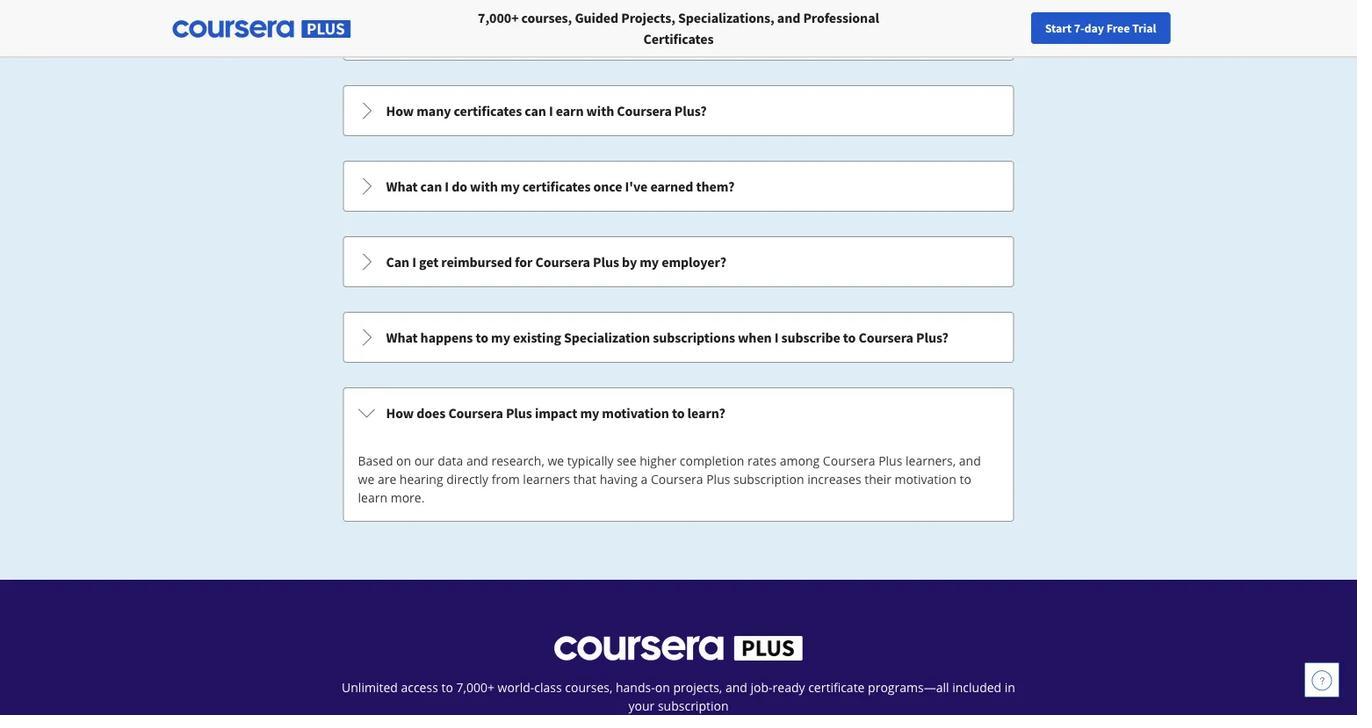 Task type: locate. For each thing, give the bounding box(es) containing it.
list containing how many certificates can i earn with coursera plus?
[[341, 0, 1016, 524]]

and left job-
[[725, 679, 747, 696]]

to right subscribe on the top
[[843, 329, 856, 346]]

plus
[[593, 253, 619, 271], [506, 404, 532, 422], [879, 452, 902, 469], [706, 471, 730, 488]]

1 horizontal spatial on
[[655, 679, 670, 696]]

to
[[476, 329, 488, 346], [843, 329, 856, 346], [672, 404, 685, 422], [960, 471, 971, 488], [441, 679, 453, 696]]

courses, inside 7,000+ courses, guided projects, specializations, and professional certificates
[[521, 9, 572, 26]]

coursera right earn
[[617, 102, 672, 119]]

my left existing
[[491, 329, 510, 346]]

1 horizontal spatial with
[[586, 102, 614, 119]]

do
[[452, 177, 467, 195]]

what left happens
[[386, 329, 418, 346]]

certificates inside what can i do with my certificates once i've earned them? dropdown button
[[522, 177, 591, 195]]

your inside unlimited access to 7,000+ world-class courses, hands-on projects, and job-ready certificate programs—all included in your subscription
[[628, 697, 655, 714]]

on
[[396, 452, 411, 469], [655, 679, 670, 696]]

more.
[[391, 489, 425, 506]]

1 horizontal spatial can
[[525, 102, 546, 119]]

0 horizontal spatial subscription
[[658, 697, 729, 714]]

1 horizontal spatial motivation
[[895, 471, 956, 488]]

earned
[[650, 177, 693, 195]]

and inside unlimited access to 7,000+ world-class courses, hands-on projects, and job-ready certificate programs—all included in your subscription
[[725, 679, 747, 696]]

and right learners,
[[959, 452, 981, 469]]

with right do
[[470, 177, 498, 195]]

1 what from the top
[[386, 177, 418, 195]]

plus?
[[674, 102, 707, 119], [916, 329, 948, 346]]

how many certificates can i earn with coursera plus? button
[[344, 86, 1013, 135]]

and left professional
[[777, 9, 800, 26]]

courses, left guided at top
[[521, 9, 572, 26]]

0 vertical spatial motivation
[[602, 404, 669, 422]]

specialization
[[564, 329, 650, 346]]

i've
[[625, 177, 648, 195]]

and
[[777, 9, 800, 26], [466, 452, 488, 469], [959, 452, 981, 469], [725, 679, 747, 696]]

0 horizontal spatial can
[[420, 177, 442, 195]]

to right access
[[441, 679, 453, 696]]

in
[[1005, 679, 1015, 696]]

7,000+ inside 7,000+ courses, guided projects, specializations, and professional certificates
[[478, 9, 519, 26]]

can
[[386, 253, 409, 271]]

1 horizontal spatial your
[[1008, 20, 1031, 36]]

0 vertical spatial plus?
[[674, 102, 707, 119]]

my right do
[[501, 177, 520, 195]]

1 horizontal spatial plus?
[[916, 329, 948, 346]]

to right their
[[960, 471, 971, 488]]

certificates
[[454, 102, 522, 119], [522, 177, 591, 195]]

what left do
[[386, 177, 418, 195]]

your right the find
[[1008, 20, 1031, 36]]

access
[[401, 679, 438, 696]]

on left the projects,
[[655, 679, 670, 696]]

what happens to my existing specialization subscriptions when i subscribe to coursera plus?
[[386, 329, 948, 346]]

my inside can i get reimbursed for coursera plus by my employer? dropdown button
[[640, 253, 659, 271]]

to left "learn?"
[[672, 404, 685, 422]]

1 vertical spatial courses,
[[565, 679, 613, 696]]

coursera plus image
[[173, 20, 351, 38], [554, 636, 803, 661]]

coursera up the increases
[[823, 452, 875, 469]]

find your new career link
[[974, 18, 1102, 40]]

we up learn
[[358, 471, 374, 488]]

0 vertical spatial 7,000+
[[478, 9, 519, 26]]

0 horizontal spatial with
[[470, 177, 498, 195]]

0 vertical spatial courses,
[[521, 9, 572, 26]]

0 horizontal spatial motivation
[[602, 404, 669, 422]]

my inside what happens to my existing specialization subscriptions when i subscribe to coursera plus? dropdown button
[[491, 329, 510, 346]]

courses,
[[521, 9, 572, 26], [565, 679, 613, 696]]

1 vertical spatial your
[[628, 697, 655, 714]]

0 vertical spatial with
[[586, 102, 614, 119]]

1 vertical spatial with
[[470, 177, 498, 195]]

courses, inside unlimited access to 7,000+ world-class courses, hands-on projects, and job-ready certificate programs—all included in your subscription
[[565, 679, 613, 696]]

0 vertical spatial coursera plus image
[[173, 20, 351, 38]]

subscription inside based on our data and research, we typically see higher completion rates among coursera plus learners, and we are hearing directly from learners that having a coursera plus subscription increases their motivation to learn more.
[[734, 471, 804, 488]]

motivation up see
[[602, 404, 669, 422]]

to inside based on our data and research, we typically see higher completion rates among coursera plus learners, and we are hearing directly from learners that having a coursera plus subscription increases their motivation to learn more.
[[960, 471, 971, 488]]

my
[[501, 177, 520, 195], [640, 253, 659, 271], [491, 329, 510, 346], [580, 404, 599, 422]]

your
[[1008, 20, 1031, 36], [628, 697, 655, 714]]

find your new career
[[983, 20, 1093, 36]]

subscription down the projects,
[[658, 697, 729, 714]]

courses, right class
[[565, 679, 613, 696]]

1 vertical spatial on
[[655, 679, 670, 696]]

rates
[[748, 452, 777, 469]]

plus left impact
[[506, 404, 532, 422]]

start
[[1045, 20, 1072, 36]]

among
[[780, 452, 820, 469]]

impact
[[535, 404, 577, 422]]

and inside 7,000+ courses, guided projects, specializations, and professional certificates
[[777, 9, 800, 26]]

unlimited access to 7,000+ world-class courses, hands-on projects, and job-ready certificate programs—all included in your subscription
[[342, 679, 1015, 714]]

how
[[386, 102, 414, 119], [386, 404, 414, 422]]

motivation
[[602, 404, 669, 422], [895, 471, 956, 488]]

hands-
[[616, 679, 655, 696]]

1 vertical spatial coursera plus image
[[554, 636, 803, 661]]

by
[[622, 253, 637, 271]]

subscription
[[734, 471, 804, 488], [658, 697, 729, 714]]

hearing
[[400, 471, 443, 488]]

world-
[[498, 679, 534, 696]]

based on our data and research, we typically see higher completion rates among coursera plus learners, and we are hearing directly from learners that having a coursera plus subscription increases their motivation to learn more.
[[358, 452, 981, 506]]

1 how from the top
[[386, 102, 414, 119]]

included
[[952, 679, 1002, 696]]

projects,
[[673, 679, 722, 696]]

what
[[386, 177, 418, 195], [386, 329, 418, 346]]

i left earn
[[549, 102, 553, 119]]

does
[[417, 404, 446, 422]]

can
[[525, 102, 546, 119], [420, 177, 442, 195]]

1 vertical spatial plus?
[[916, 329, 948, 346]]

1 vertical spatial can
[[420, 177, 442, 195]]

can left do
[[420, 177, 442, 195]]

1 vertical spatial what
[[386, 329, 418, 346]]

motivation down learners,
[[895, 471, 956, 488]]

None search field
[[242, 11, 628, 46]]

my right by
[[640, 253, 659, 271]]

my inside what can i do with my certificates once i've earned them? dropdown button
[[501, 177, 520, 195]]

to inside unlimited access to 7,000+ world-class courses, hands-on projects, and job-ready certificate programs—all included in your subscription
[[441, 679, 453, 696]]

1 horizontal spatial we
[[548, 452, 564, 469]]

0 vertical spatial what
[[386, 177, 418, 195]]

0 horizontal spatial plus?
[[674, 102, 707, 119]]

plus left by
[[593, 253, 619, 271]]

7,000+ inside unlimited access to 7,000+ world-class courses, hands-on projects, and job-ready certificate programs—all included in your subscription
[[456, 679, 495, 696]]

what happens to my existing specialization subscriptions when i subscribe to coursera plus? button
[[344, 313, 1013, 362]]

my right impact
[[580, 404, 599, 422]]

how for how does coursera plus impact my motivation to learn?
[[386, 404, 414, 422]]

on left our
[[396, 452, 411, 469]]

i
[[549, 102, 553, 119], [445, 177, 449, 195], [412, 253, 416, 271], [775, 329, 779, 346]]

to right happens
[[476, 329, 488, 346]]

what can i do with my certificates once i've earned them? button
[[344, 162, 1013, 211]]

with
[[586, 102, 614, 119], [470, 177, 498, 195]]

0 horizontal spatial we
[[358, 471, 374, 488]]

0 vertical spatial on
[[396, 452, 411, 469]]

1 vertical spatial motivation
[[895, 471, 956, 488]]

0 horizontal spatial coursera plus image
[[173, 20, 351, 38]]

certificates inside how many certificates can i earn with coursera plus? dropdown button
[[454, 102, 522, 119]]

find
[[983, 20, 1005, 36]]

1 horizontal spatial coursera plus image
[[554, 636, 803, 661]]

start 7-day free trial button
[[1031, 12, 1170, 44]]

0 vertical spatial how
[[386, 102, 414, 119]]

we up learners on the left of page
[[548, 452, 564, 469]]

with right earn
[[586, 102, 614, 119]]

0 vertical spatial your
[[1008, 20, 1031, 36]]

help center image
[[1311, 669, 1333, 690]]

0 horizontal spatial on
[[396, 452, 411, 469]]

how left many at top
[[386, 102, 414, 119]]

1 vertical spatial certificates
[[522, 177, 591, 195]]

0 vertical spatial certificates
[[454, 102, 522, 119]]

increases
[[807, 471, 861, 488]]

0 vertical spatial subscription
[[734, 471, 804, 488]]

0 horizontal spatial your
[[628, 697, 655, 714]]

7,000+
[[478, 9, 519, 26], [456, 679, 495, 696]]

how left the does
[[386, 404, 414, 422]]

2 what from the top
[[386, 329, 418, 346]]

research,
[[491, 452, 544, 469]]

a
[[641, 471, 648, 488]]

1 horizontal spatial subscription
[[734, 471, 804, 488]]

2 how from the top
[[386, 404, 414, 422]]

subscription down the rates
[[734, 471, 804, 488]]

your down hands-
[[628, 697, 655, 714]]

their
[[865, 471, 891, 488]]

7,000+ courses, guided projects, specializations, and professional certificates
[[478, 9, 879, 47]]

certificates left once
[[522, 177, 591, 195]]

1 vertical spatial subscription
[[658, 697, 729, 714]]

can i get reimbursed for coursera plus by my employer?
[[386, 253, 726, 271]]

certificates right many at top
[[454, 102, 522, 119]]

data
[[438, 452, 463, 469]]

1 vertical spatial 7,000+
[[456, 679, 495, 696]]

we
[[548, 452, 564, 469], [358, 471, 374, 488]]

how does coursera plus impact my motivation to learn?
[[386, 404, 725, 422]]

1 vertical spatial how
[[386, 404, 414, 422]]

coursera
[[617, 102, 672, 119], [535, 253, 590, 271], [859, 329, 913, 346], [448, 404, 503, 422], [823, 452, 875, 469], [651, 471, 703, 488]]

plus down completion
[[706, 471, 730, 488]]

on inside based on our data and research, we typically see higher completion rates among coursera plus learners, and we are hearing directly from learners that having a coursera plus subscription increases their motivation to learn more.
[[396, 452, 411, 469]]

list
[[341, 0, 1016, 524]]

can left earn
[[525, 102, 546, 119]]

specializations,
[[678, 9, 775, 26]]



Task type: describe. For each thing, give the bounding box(es) containing it.
coursera plus image for courses,
[[173, 20, 351, 38]]

i left get
[[412, 253, 416, 271]]

directly
[[446, 471, 489, 488]]

earn
[[556, 102, 584, 119]]

learners,
[[906, 452, 956, 469]]

new
[[1033, 20, 1056, 36]]

our
[[414, 452, 434, 469]]

my inside how does coursera plus impact my motivation to learn? dropdown button
[[580, 404, 599, 422]]

coursera right the for
[[535, 253, 590, 271]]

get
[[419, 253, 439, 271]]

see
[[617, 452, 636, 469]]

are
[[378, 471, 396, 488]]

subscribe
[[781, 329, 840, 346]]

class
[[534, 679, 562, 696]]

from
[[492, 471, 520, 488]]

learn
[[358, 489, 387, 506]]

free
[[1107, 20, 1130, 36]]

coursera down the higher
[[651, 471, 703, 488]]

plus up their
[[879, 452, 902, 469]]

how for how many certificates can i earn with coursera plus?
[[386, 102, 414, 119]]

subscriptions
[[653, 329, 735, 346]]

coursera right subscribe on the top
[[859, 329, 913, 346]]

certificates
[[643, 30, 714, 47]]

what for what can i do with my certificates once i've earned them?
[[386, 177, 418, 195]]

programs—all
[[868, 679, 949, 696]]

projects,
[[621, 9, 675, 26]]

7-
[[1074, 20, 1084, 36]]

0 vertical spatial can
[[525, 102, 546, 119]]

professional
[[803, 9, 879, 26]]

what can i do with my certificates once i've earned them?
[[386, 177, 735, 195]]

ready
[[773, 679, 805, 696]]

what for what happens to my existing specialization subscriptions when i subscribe to coursera plus?
[[386, 329, 418, 346]]

completion
[[680, 452, 744, 469]]

that
[[573, 471, 596, 488]]

subscription inside unlimited access to 7,000+ world-class courses, hands-on projects, and job-ready certificate programs—all included in your subscription
[[658, 697, 729, 714]]

and up directly
[[466, 452, 488, 469]]

reimbursed
[[441, 253, 512, 271]]

job-
[[751, 679, 773, 696]]

certificate
[[808, 679, 865, 696]]

i right the when
[[775, 329, 779, 346]]

learners
[[523, 471, 570, 488]]

guided
[[575, 9, 619, 26]]

unlimited
[[342, 679, 398, 696]]

for
[[515, 253, 533, 271]]

day
[[1084, 20, 1104, 36]]

many
[[417, 102, 451, 119]]

how many certificates can i earn with coursera plus?
[[386, 102, 707, 119]]

can i get reimbursed for coursera plus by my employer? button
[[344, 237, 1013, 286]]

typically
[[567, 452, 614, 469]]

i left do
[[445, 177, 449, 195]]

motivation inside dropdown button
[[602, 404, 669, 422]]

happens
[[420, 329, 473, 346]]

0 vertical spatial we
[[548, 452, 564, 469]]

motivation inside based on our data and research, we typically see higher completion rates among coursera plus learners, and we are hearing directly from learners that having a coursera plus subscription increases their motivation to learn more.
[[895, 471, 956, 488]]

once
[[593, 177, 622, 195]]

them?
[[696, 177, 735, 195]]

based
[[358, 452, 393, 469]]

existing
[[513, 329, 561, 346]]

show notifications image
[[1120, 22, 1141, 43]]

trial
[[1132, 20, 1156, 36]]

1 vertical spatial we
[[358, 471, 374, 488]]

coursera right the does
[[448, 404, 503, 422]]

higher
[[640, 452, 677, 469]]

employer?
[[662, 253, 726, 271]]

how does coursera plus impact my motivation to learn? button
[[344, 388, 1013, 437]]

start 7-day free trial
[[1045, 20, 1156, 36]]

career
[[1059, 20, 1093, 36]]

having
[[600, 471, 638, 488]]

when
[[738, 329, 772, 346]]

learn?
[[687, 404, 725, 422]]

coursera plus image for access
[[554, 636, 803, 661]]

on inside unlimited access to 7,000+ world-class courses, hands-on projects, and job-ready certificate programs—all included in your subscription
[[655, 679, 670, 696]]



Task type: vqa. For each thing, say whether or not it's contained in the screenshot.
COMPUTER SCIENCE dropdown button
no



